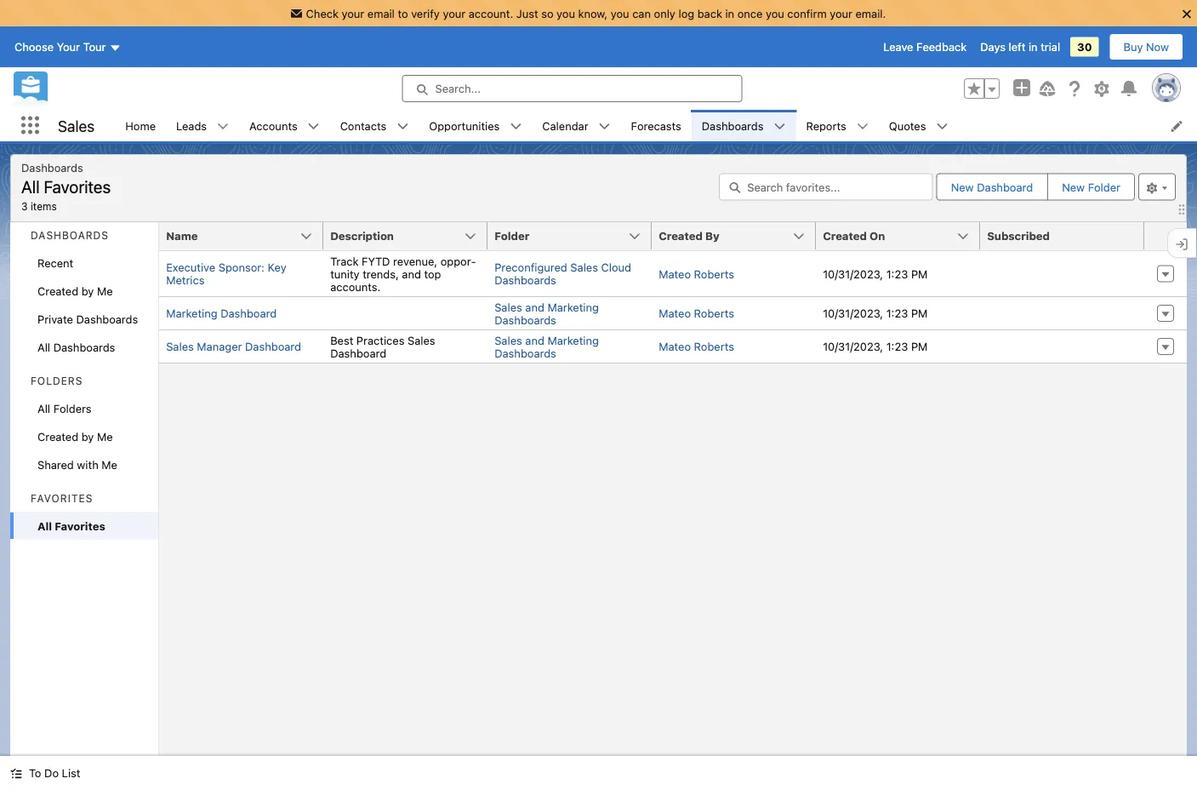 Task type: vqa. For each thing, say whether or not it's contained in the screenshot.
* corresponding to *
no



Task type: locate. For each thing, give the bounding box(es) containing it.
mateo roberts for dashboard
[[659, 340, 735, 353]]

created by me link for with
[[10, 422, 159, 450]]

text default image for opportunities
[[510, 121, 522, 132]]

1 vertical spatial created by me
[[37, 430, 113, 443]]

dashboards inside list item
[[702, 119, 764, 132]]

choose
[[14, 41, 54, 53]]

1 vertical spatial and
[[526, 301, 545, 313]]

just
[[517, 7, 539, 20]]

2 sales and marketing dashboards from the top
[[495, 334, 599, 359]]

created
[[659, 229, 703, 242], [823, 229, 867, 242], [37, 284, 78, 297], [37, 430, 78, 443]]

2 pm from the top
[[912, 307, 928, 320]]

1 vertical spatial mateo roberts link
[[659, 307, 735, 320]]

mateo
[[659, 267, 691, 280], [659, 307, 691, 320], [659, 340, 691, 353]]

1 vertical spatial roberts
[[694, 307, 735, 320]]

opportunities list item
[[419, 110, 532, 141]]

1 horizontal spatial in
[[1029, 41, 1038, 53]]

3 roberts from the top
[[694, 340, 735, 353]]

check
[[306, 7, 339, 20]]

by for all folders
[[82, 430, 94, 443]]

all favorites link
[[10, 512, 159, 540]]

all down shared
[[37, 519, 52, 532]]

0 vertical spatial mateo
[[659, 267, 691, 280]]

best practices sales dashboard
[[331, 334, 436, 359]]

actions image
[[1145, 222, 1188, 249]]

1 vertical spatial 10/31/2023, 1:23 pm
[[823, 307, 928, 320]]

new up subscribed cell
[[1063, 181, 1086, 193]]

buy now button
[[1110, 33, 1184, 61]]

sales and marketing dashboards down preconfigured sales cloud dashboards
[[495, 334, 599, 359]]

list
[[115, 110, 1198, 141]]

calendar list item
[[532, 110, 621, 141]]

1 vertical spatial 1:23
[[887, 307, 909, 320]]

1 vertical spatial by
[[82, 430, 94, 443]]

you right so
[[557, 7, 576, 20]]

1 your from the left
[[342, 7, 365, 20]]

created left by
[[659, 229, 703, 242]]

0 horizontal spatial you
[[557, 7, 576, 20]]

dashboard up subscribed
[[978, 181, 1034, 193]]

dashboard right manager on the left
[[245, 340, 301, 353]]

in right left
[[1029, 41, 1038, 53]]

0 horizontal spatial in
[[726, 7, 735, 20]]

mateo roberts link
[[659, 267, 735, 280], [659, 307, 735, 320], [659, 340, 735, 353]]

now
[[1147, 41, 1170, 53]]

10/31/2023, 1:23 pm
[[823, 267, 928, 280], [823, 307, 928, 320], [823, 340, 928, 353]]

2 horizontal spatial text default image
[[774, 121, 786, 132]]

new
[[952, 181, 975, 193], [1063, 181, 1086, 193]]

0 horizontal spatial text default image
[[10, 768, 22, 780]]

mateo for dashboard
[[659, 340, 691, 353]]

0 vertical spatial favorites
[[44, 176, 111, 196]]

shared with me
[[37, 458, 117, 471]]

folders
[[31, 375, 83, 387], [53, 402, 92, 415]]

1 created by me from the top
[[37, 284, 113, 297]]

your left email.
[[830, 7, 853, 20]]

2 sales and marketing dashboards link from the top
[[495, 334, 599, 359]]

your right the verify
[[443, 7, 466, 20]]

0 vertical spatial pm
[[912, 267, 928, 280]]

1 vertical spatial pm
[[912, 307, 928, 320]]

1 vertical spatial sales and marketing dashboards
[[495, 334, 599, 359]]

1 vertical spatial sales and marketing dashboards link
[[495, 334, 599, 359]]

text default image right accounts
[[308, 121, 320, 132]]

executive
[[166, 261, 216, 274]]

dashboard inside best practices sales dashboard
[[331, 347, 387, 359]]

0 vertical spatial 10/31/2023, 1:23 pm
[[823, 267, 928, 280]]

home link
[[115, 110, 166, 141]]

3 10/31/2023, from the top
[[823, 340, 884, 353]]

created by me for dashboards
[[37, 284, 113, 297]]

text default image right quotes
[[937, 121, 949, 132]]

1 vertical spatial mateo
[[659, 307, 691, 320]]

1 vertical spatial 10/31/2023,
[[823, 307, 884, 320]]

by for recent
[[82, 284, 94, 297]]

all down "private"
[[37, 341, 50, 353]]

text default image inside accounts list item
[[308, 121, 320, 132]]

1 1:23 from the top
[[887, 267, 909, 280]]

favorites up all favorites
[[31, 493, 93, 504]]

3 1:23 from the top
[[887, 340, 909, 353]]

0 vertical spatial me
[[97, 284, 113, 297]]

by up private dashboards
[[82, 284, 94, 297]]

folder up preconfigured
[[495, 229, 530, 242]]

2 text default image from the left
[[397, 121, 409, 132]]

text default image for reports
[[857, 121, 869, 132]]

2 created by me from the top
[[37, 430, 113, 443]]

me
[[97, 284, 113, 297], [97, 430, 113, 443], [102, 458, 117, 471]]

accounts
[[250, 119, 298, 132]]

2 vertical spatial mateo roberts
[[659, 340, 735, 353]]

1 pm from the top
[[912, 267, 928, 280]]

1 vertical spatial favorites
[[31, 493, 93, 504]]

all up 3
[[21, 176, 40, 196]]

1 horizontal spatial new
[[1063, 181, 1086, 193]]

pm for dashboard
[[912, 340, 928, 353]]

by
[[706, 229, 720, 242]]

text default image left calendar link
[[510, 121, 522, 132]]

1:23 for opportunity
[[887, 267, 909, 280]]

forecasts
[[631, 119, 682, 132]]

mateo roberts
[[659, 267, 735, 280], [659, 307, 735, 320], [659, 340, 735, 353]]

0 vertical spatial sales and marketing dashboards
[[495, 301, 599, 326]]

10/31/2023, 1:23 pm for opportunity
[[823, 267, 928, 280]]

text default image inside dashboards list item
[[774, 121, 786, 132]]

text default image left the to
[[10, 768, 22, 780]]

1 vertical spatial mateo roberts
[[659, 307, 735, 320]]

dashboard up sales manager dashboard link
[[221, 307, 277, 320]]

created left 'on'
[[823, 229, 867, 242]]

text default image inside leads list item
[[217, 121, 229, 132]]

0 vertical spatial created by me
[[37, 284, 113, 297]]

all for all folders
[[37, 402, 50, 415]]

text default image
[[308, 121, 320, 132], [397, 121, 409, 132], [510, 121, 522, 132], [599, 121, 611, 132], [857, 121, 869, 132], [937, 121, 949, 132]]

2 horizontal spatial you
[[766, 7, 785, 20]]

0 vertical spatial 10/31/2023,
[[823, 267, 884, 280]]

1 new from the left
[[952, 181, 975, 193]]

1 vertical spatial me
[[97, 430, 113, 443]]

folder
[[1089, 181, 1121, 193], [495, 229, 530, 242]]

10/31/2023,
[[823, 267, 884, 280], [823, 307, 884, 320], [823, 340, 884, 353]]

0 vertical spatial mateo roberts
[[659, 267, 735, 280]]

favorites inside dashboards all favorites 3 items
[[44, 176, 111, 196]]

marketing dashboard
[[166, 307, 277, 320]]

5 text default image from the left
[[857, 121, 869, 132]]

2 vertical spatial mateo
[[659, 340, 691, 353]]

you right once
[[766, 7, 785, 20]]

created by me link up with
[[10, 422, 159, 450]]

in right back
[[726, 7, 735, 20]]

0 vertical spatial created by me link
[[10, 277, 159, 305]]

you left can
[[611, 7, 630, 20]]

4 text default image from the left
[[599, 121, 611, 132]]

days left in trial
[[981, 41, 1061, 53]]

favorites down shared with me
[[55, 519, 105, 532]]

text default image inside contacts list item
[[397, 121, 409, 132]]

your left email
[[342, 7, 365, 20]]

marketing down preconfigured sales cloud dashboards
[[548, 334, 599, 347]]

3 10/31/2023, 1:23 pm from the top
[[823, 340, 928, 353]]

with
[[77, 458, 99, 471]]

0 horizontal spatial your
[[342, 7, 365, 20]]

1:23
[[887, 267, 909, 280], [887, 307, 909, 320], [887, 340, 909, 353]]

text default image inside calendar list item
[[599, 121, 611, 132]]

new for new folder
[[1063, 181, 1086, 193]]

1 mateo roberts from the top
[[659, 267, 735, 280]]

3 mateo roberts from the top
[[659, 340, 735, 353]]

created by me up the private dashboards link
[[37, 284, 113, 297]]

2 created by me link from the top
[[10, 422, 159, 450]]

and for marketing dashboard
[[526, 301, 545, 313]]

sales and marketing dashboards link
[[495, 301, 599, 326], [495, 334, 599, 359]]

dashboard down accounts.
[[331, 347, 387, 359]]

all folders
[[37, 402, 92, 415]]

all up shared
[[37, 402, 50, 415]]

preconfigured sales cloud dashboards link
[[495, 261, 632, 287]]

me up with
[[97, 430, 113, 443]]

2 mateo roberts from the top
[[659, 307, 735, 320]]

0 vertical spatial 1:23
[[887, 267, 909, 280]]

created by me for with
[[37, 430, 113, 443]]

quotes link
[[879, 110, 937, 141]]

accounts list item
[[239, 110, 330, 141]]

2 vertical spatial 10/31/2023, 1:23 pm
[[823, 340, 928, 353]]

2 mateo roberts link from the top
[[659, 307, 735, 320]]

all
[[21, 176, 40, 196], [37, 341, 50, 353], [37, 402, 50, 415], [37, 519, 52, 532]]

cell for executive sponsor: key metrics
[[981, 251, 1145, 296]]

leads
[[176, 119, 207, 132]]

group
[[965, 78, 1000, 99]]

1 horizontal spatial you
[[611, 7, 630, 20]]

folder button
[[488, 222, 652, 249]]

and down preconfigured
[[526, 301, 545, 313]]

cell for sales manager dashboard
[[981, 330, 1145, 363]]

0 vertical spatial mateo roberts link
[[659, 267, 735, 280]]

text default image right calendar
[[599, 121, 611, 132]]

3 mateo from the top
[[659, 340, 691, 353]]

me for dashboards
[[97, 284, 113, 297]]

sales inside best practices sales dashboard
[[408, 334, 436, 347]]

description cell
[[324, 222, 498, 251]]

2 vertical spatial mateo roberts link
[[659, 340, 735, 353]]

favorites up items at the top left of page
[[44, 176, 111, 196]]

2 horizontal spatial your
[[830, 7, 853, 20]]

text default image right contacts
[[397, 121, 409, 132]]

key
[[268, 261, 287, 274]]

marketing
[[548, 301, 599, 313], [166, 307, 218, 320], [548, 334, 599, 347]]

folders up all folders
[[31, 375, 83, 387]]

sales and marketing dashboards down preconfigured sales cloud dashboards link
[[495, 301, 599, 326]]

sales and marketing dashboards for sales manager dashboard
[[495, 334, 599, 359]]

text default image right reports
[[857, 121, 869, 132]]

Search favorites... text field
[[720, 173, 934, 201]]

quotes list item
[[879, 110, 959, 141]]

1 text default image from the left
[[308, 121, 320, 132]]

your
[[342, 7, 365, 20], [443, 7, 466, 20], [830, 7, 853, 20]]

and left top
[[402, 267, 421, 280]]

new inside new dashboard button
[[952, 181, 975, 193]]

marketing for manager
[[548, 334, 599, 347]]

0 horizontal spatial folder
[[495, 229, 530, 242]]

10/31/2023, 1:23 pm for dashboard
[[823, 340, 928, 353]]

1 sales and marketing dashboards link from the top
[[495, 301, 599, 326]]

sales and marketing dashboards link down preconfigured sales cloud dashboards link
[[495, 301, 599, 326]]

1 mateo roberts link from the top
[[659, 267, 735, 280]]

mateo roberts for opportunity
[[659, 267, 735, 280]]

favorites
[[44, 176, 111, 196], [31, 493, 93, 504], [55, 519, 105, 532]]

created by me link for dashboards
[[10, 277, 159, 305]]

and down preconfigured sales cloud dashboards
[[526, 334, 545, 347]]

created by me link up private dashboards
[[10, 277, 159, 305]]

1 roberts from the top
[[694, 267, 735, 280]]

1 by from the top
[[82, 284, 94, 297]]

by
[[82, 284, 94, 297], [82, 430, 94, 443]]

2 vertical spatial and
[[526, 334, 545, 347]]

metrics
[[166, 274, 205, 287]]

sales and marketing dashboards link down preconfigured sales cloud dashboards
[[495, 334, 599, 359]]

name cell
[[159, 222, 334, 251]]

trial
[[1041, 41, 1061, 53]]

sponsor:
[[219, 261, 265, 274]]

2 new from the left
[[1063, 181, 1086, 193]]

reports list item
[[796, 110, 879, 141]]

1 10/31/2023, 1:23 pm from the top
[[823, 267, 928, 280]]

created by me
[[37, 284, 113, 297], [37, 430, 113, 443]]

folders up shared with me
[[53, 402, 92, 415]]

2 mateo from the top
[[659, 307, 691, 320]]

marketing down metrics
[[166, 307, 218, 320]]

so
[[542, 7, 554, 20]]

me right with
[[102, 458, 117, 471]]

0 vertical spatial and
[[402, 267, 421, 280]]

preconfigured
[[495, 261, 568, 274]]

text default image right leads
[[217, 121, 229, 132]]

text default image for leads
[[217, 121, 229, 132]]

practices
[[357, 334, 405, 347]]

1 horizontal spatial folder
[[1089, 181, 1121, 193]]

text default image inside opportunities list item
[[510, 121, 522, 132]]

3 you from the left
[[766, 7, 785, 20]]

1 vertical spatial created by me link
[[10, 422, 159, 450]]

dashboard
[[978, 181, 1034, 193], [221, 307, 277, 320], [245, 340, 301, 353], [331, 347, 387, 359]]

2 vertical spatial 1:23
[[887, 340, 909, 353]]

1 mateo from the top
[[659, 267, 691, 280]]

3 mateo roberts link from the top
[[659, 340, 735, 353]]

1 vertical spatial folder
[[495, 229, 530, 242]]

text default image left reports link
[[774, 121, 786, 132]]

0 horizontal spatial new
[[952, 181, 975, 193]]

2 you from the left
[[611, 7, 630, 20]]

and for sales manager dashboard
[[526, 334, 545, 347]]

6 text default image from the left
[[937, 121, 949, 132]]

1 horizontal spatial your
[[443, 7, 466, 20]]

3 pm from the top
[[912, 340, 928, 353]]

sales and marketing dashboards
[[495, 301, 599, 326], [495, 334, 599, 359]]

2 roberts from the top
[[694, 307, 735, 320]]

0 vertical spatial sales and marketing dashboards link
[[495, 301, 599, 326]]

new down quotes list item
[[952, 181, 975, 193]]

0 vertical spatial by
[[82, 284, 94, 297]]

1 10/31/2023, from the top
[[823, 267, 884, 280]]

1 horizontal spatial text default image
[[217, 121, 229, 132]]

folder up subscribed cell
[[1089, 181, 1121, 193]]

text default image inside quotes list item
[[937, 121, 949, 132]]

3 text default image from the left
[[510, 121, 522, 132]]

folder cell
[[488, 222, 663, 251]]

marketing down preconfigured sales cloud dashboards link
[[548, 301, 599, 313]]

0 vertical spatial in
[[726, 7, 735, 20]]

text default image
[[217, 121, 229, 132], [774, 121, 786, 132], [10, 768, 22, 780]]

1 created by me link from the top
[[10, 277, 159, 305]]

created on button
[[817, 222, 981, 249]]

choose your tour button
[[14, 33, 122, 61]]

2 vertical spatial pm
[[912, 340, 928, 353]]

0 vertical spatial roberts
[[694, 267, 735, 280]]

2 by from the top
[[82, 430, 94, 443]]

dashboards
[[702, 119, 764, 132], [21, 161, 83, 174], [31, 229, 109, 241], [495, 274, 557, 287], [76, 312, 138, 325], [495, 313, 557, 326], [53, 341, 115, 353], [495, 347, 557, 359]]

text default image inside the reports list item
[[857, 121, 869, 132]]

2 vertical spatial 10/31/2023,
[[823, 340, 884, 353]]

new inside new folder button
[[1063, 181, 1086, 193]]

cell
[[981, 251, 1145, 296], [324, 296, 488, 330], [981, 296, 1145, 330], [981, 330, 1145, 363]]

new folder
[[1063, 181, 1121, 193]]

by up with
[[82, 430, 94, 443]]

1 sales and marketing dashboards from the top
[[495, 301, 599, 326]]

check your email to verify your account. just so you know, you can only log back in once you confirm your email.
[[306, 7, 887, 20]]

0 vertical spatial folder
[[1089, 181, 1121, 193]]

roberts
[[694, 267, 735, 280], [694, 307, 735, 320], [694, 340, 735, 353]]

2 vertical spatial roberts
[[694, 340, 735, 353]]

created on cell
[[817, 222, 991, 251]]

recent
[[37, 256, 73, 269]]

created by me up shared with me
[[37, 430, 113, 443]]

me up private dashboards
[[97, 284, 113, 297]]



Task type: describe. For each thing, give the bounding box(es) containing it.
contacts list item
[[330, 110, 419, 141]]

actions cell
[[1145, 222, 1188, 251]]

and inside the track fytd revenue, opportunity trends, and top accounts.
[[402, 267, 421, 280]]

dashboard inside button
[[978, 181, 1034, 193]]

roberts for opportunity
[[694, 267, 735, 280]]

2 your from the left
[[443, 7, 466, 20]]

top
[[424, 267, 441, 280]]

back
[[698, 7, 723, 20]]

1 vertical spatial in
[[1029, 41, 1038, 53]]

folder inside button
[[1089, 181, 1121, 193]]

left
[[1009, 41, 1026, 53]]

subscribed button
[[981, 222, 1145, 249]]

opportunities link
[[419, 110, 510, 141]]

2 vertical spatial me
[[102, 458, 117, 471]]

days
[[981, 41, 1006, 53]]

leave feedback link
[[884, 41, 967, 53]]

leads list item
[[166, 110, 239, 141]]

2 1:23 from the top
[[887, 307, 909, 320]]

dashboards link
[[692, 110, 774, 141]]

marketing for dashboard
[[548, 301, 599, 313]]

created inside button
[[823, 229, 867, 242]]

text default image for contacts
[[397, 121, 409, 132]]

private dashboards link
[[10, 305, 159, 333]]

manager
[[197, 340, 242, 353]]

all for all dashboards
[[37, 341, 50, 353]]

sales inside preconfigured sales cloud dashboards
[[571, 261, 599, 274]]

3
[[21, 200, 28, 212]]

verify
[[411, 7, 440, 20]]

subscribed cell
[[981, 222, 1156, 251]]

folder inside button
[[495, 229, 530, 242]]

dashboards inside dashboards all favorites 3 items
[[21, 161, 83, 174]]

contacts link
[[330, 110, 397, 141]]

list
[[62, 767, 80, 779]]

private dashboards
[[37, 312, 138, 325]]

on
[[870, 229, 886, 242]]

reports link
[[796, 110, 857, 141]]

email
[[368, 7, 395, 20]]

email.
[[856, 7, 887, 20]]

dashboards all favorites 3 items
[[21, 161, 111, 212]]

mateo roberts link for dashboard
[[659, 340, 735, 353]]

executive sponsor: key metrics
[[166, 261, 287, 287]]

all dashboards link
[[10, 333, 159, 361]]

track
[[331, 255, 359, 267]]

buy
[[1124, 41, 1144, 53]]

account.
[[469, 7, 514, 20]]

do
[[44, 767, 59, 779]]

10/31/2023, for opportunity
[[823, 267, 884, 280]]

buy now
[[1124, 41, 1170, 53]]

text default image inside to do list button
[[10, 768, 22, 780]]

0 vertical spatial folders
[[31, 375, 83, 387]]

name
[[166, 229, 198, 242]]

confirm
[[788, 7, 827, 20]]

new folder button
[[1048, 173, 1136, 201]]

leads link
[[166, 110, 217, 141]]

home
[[125, 119, 156, 132]]

2 vertical spatial favorites
[[55, 519, 105, 532]]

new dashboard button
[[938, 174, 1047, 200]]

new dashboard
[[952, 181, 1034, 193]]

recent link
[[10, 249, 159, 277]]

me for with
[[97, 430, 113, 443]]

text default image for calendar
[[599, 121, 611, 132]]

2 10/31/2023, 1:23 pm from the top
[[823, 307, 928, 320]]

mateo roberts link for opportunity
[[659, 267, 735, 280]]

created by cell
[[652, 222, 827, 251]]

marketing dashboard link
[[166, 307, 277, 320]]

your
[[57, 41, 80, 53]]

to
[[29, 767, 41, 779]]

1 you from the left
[[557, 7, 576, 20]]

all inside dashboards all favorites 3 items
[[21, 176, 40, 196]]

text default image for quotes
[[937, 121, 949, 132]]

30
[[1078, 41, 1093, 53]]

cloud
[[602, 261, 632, 274]]

search...
[[436, 82, 481, 95]]

sales manager dashboard link
[[166, 340, 301, 353]]

sales and marketing dashboards link for marketing dashboard
[[495, 301, 599, 326]]

private
[[37, 312, 73, 325]]

created up shared
[[37, 430, 78, 443]]

created by button
[[652, 222, 817, 249]]

3 your from the left
[[830, 7, 853, 20]]

calendar
[[543, 119, 589, 132]]

fytd
[[362, 255, 390, 267]]

track fytd revenue, opportunity trends, and top accounts. grid
[[159, 222, 1188, 364]]

opportunity
[[331, 255, 476, 280]]

feedback
[[917, 41, 967, 53]]

leave
[[884, 41, 914, 53]]

to
[[398, 7, 408, 20]]

created inside button
[[659, 229, 703, 242]]

log
[[679, 7, 695, 20]]

all for all favorites
[[37, 519, 52, 532]]

new for new dashboard
[[952, 181, 975, 193]]

1 vertical spatial folders
[[53, 402, 92, 415]]

reports
[[807, 119, 847, 132]]

items
[[31, 200, 57, 212]]

only
[[654, 7, 676, 20]]

tour
[[83, 41, 106, 53]]

search... button
[[402, 75, 743, 102]]

pm for opportunity
[[912, 267, 928, 280]]

sales manager dashboard
[[166, 340, 301, 353]]

all dashboards
[[37, 341, 115, 353]]

shared with me link
[[10, 450, 159, 479]]

created on
[[823, 229, 886, 242]]

revenue,
[[393, 255, 438, 267]]

once
[[738, 7, 763, 20]]

best
[[331, 334, 354, 347]]

2 10/31/2023, from the top
[[823, 307, 884, 320]]

subscribed
[[988, 229, 1051, 242]]

created down recent on the left of page
[[37, 284, 78, 297]]

contacts
[[340, 119, 387, 132]]

dashboards list item
[[692, 110, 796, 141]]

preconfigured sales cloud dashboards
[[495, 261, 632, 287]]

can
[[633, 7, 651, 20]]

10/31/2023, for dashboard
[[823, 340, 884, 353]]

1:23 for dashboard
[[887, 340, 909, 353]]

text default image for dashboards
[[774, 121, 786, 132]]

sales and marketing dashboards for marketing dashboard
[[495, 301, 599, 326]]

roberts for dashboard
[[694, 340, 735, 353]]

trends,
[[363, 267, 399, 280]]

quotes
[[890, 119, 927, 132]]

cell for marketing dashboard
[[981, 296, 1145, 330]]

mateo for opportunity
[[659, 267, 691, 280]]

accounts link
[[239, 110, 308, 141]]

dashboards inside preconfigured sales cloud dashboards
[[495, 274, 557, 287]]

sales and marketing dashboards link for sales manager dashboard
[[495, 334, 599, 359]]

text default image for accounts
[[308, 121, 320, 132]]

list containing home
[[115, 110, 1198, 141]]

forecasts link
[[621, 110, 692, 141]]

description button
[[324, 222, 488, 249]]

to do list
[[29, 767, 80, 779]]

name button
[[159, 222, 324, 249]]

track fytd revenue, opportunity trends, and top accounts.
[[331, 255, 476, 293]]

executive sponsor: key metrics link
[[166, 261, 287, 287]]

accounts.
[[331, 280, 381, 293]]



